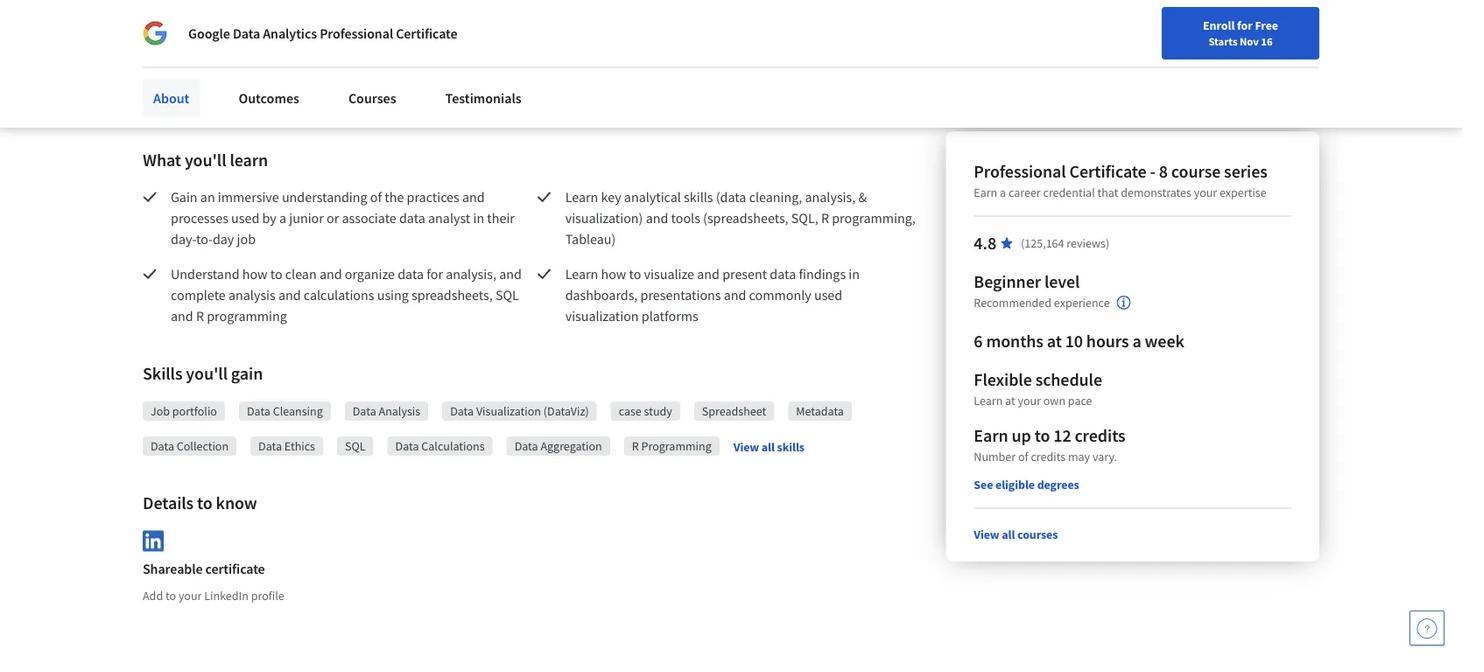 Task type: describe. For each thing, give the bounding box(es) containing it.
present
[[723, 265, 767, 283]]

google
[[188, 25, 230, 42]]

learn inside flexible schedule learn at your own pace
[[974, 393, 1003, 409]]

skills inside button
[[777, 439, 805, 455]]

used inside gain an immersive understanding of the practices and processes used by a junior or associate data analyst in their day-to-day job
[[231, 209, 260, 227]]

using
[[377, 286, 409, 304]]

case
[[619, 404, 642, 420]]

commonly
[[749, 286, 812, 304]]

how for understand
[[242, 265, 268, 283]]

recommended
[[974, 296, 1052, 311]]

understanding
[[282, 188, 368, 206]]

2 vertical spatial your
[[179, 588, 202, 604]]

testimonials link for courses link for second "about" link from the bottom of the page
[[435, 69, 532, 108]]

programming
[[642, 439, 712, 455]]

visualization
[[566, 307, 639, 325]]

0 horizontal spatial certificate
[[396, 25, 458, 42]]

and up presentations
[[697, 265, 720, 283]]

series
[[1225, 161, 1268, 183]]

skills you'll gain
[[143, 363, 263, 385]]

learn how to visualize and present data findings in dashboards, presentations and commonly used visualization platforms
[[566, 265, 863, 325]]

view all skills button
[[734, 439, 805, 456]]

courses link for 1st "about" link from the bottom
[[338, 79, 407, 117]]

what
[[143, 149, 181, 171]]

10
[[1066, 331, 1084, 353]]

processes
[[171, 209, 229, 227]]

dashboards,
[[566, 286, 638, 304]]

clean
[[285, 265, 317, 283]]

see
[[974, 477, 994, 493]]

skills inside learn key analytical skills (data cleaning, analysis, & visualization) and tools (spreadsheets, sql, r programming, tableau)
[[684, 188, 713, 206]]

data cleansing
[[247, 404, 323, 420]]

cleaning,
[[749, 188, 803, 206]]

learn for learn key analytical skills (data cleaning, analysis, & visualization) and tools (spreadsheets, sql, r programming, tableau)
[[566, 188, 599, 206]]

presentations
[[641, 286, 721, 304]]

0 horizontal spatial sql
[[345, 439, 366, 455]]

spreadsheet
[[702, 404, 767, 420]]

gain an immersive understanding of the practices and processes used by a junior or associate data analyst in their day-to-day job
[[171, 188, 518, 248]]

data for data cleansing
[[247, 404, 271, 420]]

earn up to 12 credits
[[974, 425, 1126, 447]]

1 about link from the top
[[143, 69, 200, 108]]

courses for courses link for 1st "about" link from the bottom
[[349, 89, 396, 107]]

understand how to clean and organize data for analysis, and complete analysis and calculations using spreadsheets, sql and r programming
[[171, 265, 525, 325]]

view all courses link
[[974, 527, 1058, 543]]

profile
[[251, 588, 285, 604]]

data for data visualization (dataviz)
[[450, 404, 474, 420]]

schedule
[[1036, 369, 1103, 391]]

findings
[[799, 265, 846, 283]]

how for learn
[[601, 265, 627, 283]]

learn for learn how to visualize and present data findings in dashboards, presentations and commonly used visualization platforms
[[566, 265, 599, 283]]

english
[[1127, 20, 1169, 37]]

day
[[213, 230, 234, 248]]

to right add at the left bottom
[[166, 588, 176, 604]]

certificate
[[205, 561, 265, 579]]

about for second "about" link from the bottom of the page
[[153, 80, 190, 97]]

gain
[[171, 188, 198, 206]]

data for data analysis
[[353, 404, 376, 420]]

sql,
[[792, 209, 819, 227]]

level
[[1045, 271, 1080, 293]]

r programming
[[632, 439, 712, 455]]

career
[[1009, 185, 1041, 201]]

in inside learn how to visualize and present data findings in dashboards, presentations and commonly used visualization platforms
[[849, 265, 860, 283]]

reviews)
[[1067, 236, 1110, 251]]

data for data collection
[[151, 439, 174, 455]]

earn inside professional certificate - 8 course series earn a career credential that demonstrates your expertise
[[974, 185, 998, 201]]

6
[[974, 331, 983, 353]]

you'll for skills
[[186, 363, 228, 385]]

4.8
[[974, 233, 997, 254]]

2 about link from the top
[[143, 79, 200, 117]]

professional certificate - 8 course series earn a career credential that demonstrates your expertise
[[974, 161, 1268, 201]]

immersive
[[218, 188, 279, 206]]

shareable certificate
[[143, 561, 265, 579]]

aggregation
[[541, 439, 602, 455]]

and up 'calculations'
[[320, 265, 342, 283]]

and down present
[[724, 286, 747, 304]]

collection
[[177, 439, 229, 455]]

details
[[143, 493, 194, 515]]

that
[[1098, 185, 1119, 201]]

data ethics
[[258, 439, 315, 455]]

data for using
[[398, 265, 424, 283]]

what you'll learn
[[143, 149, 268, 171]]

view all skills
[[734, 439, 805, 455]]

at inside flexible schedule learn at your own pace
[[1006, 393, 1016, 409]]

study
[[644, 404, 673, 420]]

calculations
[[422, 439, 485, 455]]

courses link for second "about" link from the bottom of the page
[[338, 69, 407, 108]]

data for data ethics
[[258, 439, 282, 455]]

shareable
[[143, 561, 203, 579]]

1 vertical spatial of
[[1019, 449, 1029, 465]]

number
[[974, 449, 1016, 465]]

visualization
[[476, 404, 541, 420]]

0 horizontal spatial professional
[[320, 25, 393, 42]]

up
[[1012, 425, 1032, 447]]

english button
[[1095, 0, 1201, 57]]

8
[[1160, 161, 1168, 183]]

flexible schedule learn at your own pace
[[974, 369, 1103, 409]]

learn
[[230, 149, 268, 171]]

free
[[1256, 18, 1279, 33]]

calculations
[[304, 286, 374, 304]]

may
[[1069, 449, 1091, 465]]

r inside learn key analytical skills (data cleaning, analysis, & visualization) and tools (spreadsheets, sql, r programming, tableau)
[[822, 209, 830, 227]]

help center image
[[1417, 618, 1438, 639]]

visualization)
[[566, 209, 643, 227]]

programming,
[[832, 209, 916, 227]]

their
[[487, 209, 515, 227]]

see eligible degrees button
[[974, 477, 1080, 494]]

a inside gain an immersive understanding of the practices and processes used by a junior or associate data analyst in their day-to-day job
[[279, 209, 286, 227]]

data right google
[[233, 25, 260, 42]]

hours
[[1087, 331, 1130, 353]]

courses
[[1018, 527, 1058, 543]]

tableau)
[[566, 230, 616, 248]]

1 vertical spatial credits
[[1031, 449, 1066, 465]]

all for skills
[[762, 439, 775, 455]]

data for data aggregation
[[515, 439, 538, 455]]

12
[[1054, 425, 1072, 447]]

analytics
[[263, 25, 317, 42]]

starts
[[1209, 34, 1238, 48]]



Task type: vqa. For each thing, say whether or not it's contained in the screenshot.
Certificates on the bottom of page
no



Task type: locate. For each thing, give the bounding box(es) containing it.
0 vertical spatial credits
[[1075, 425, 1126, 447]]

professional right analytics
[[320, 25, 393, 42]]

all for courses
[[1002, 527, 1016, 543]]

data inside learn how to visualize and present data findings in dashboards, presentations and commonly used visualization platforms
[[770, 265, 796, 283]]

(125,164
[[1021, 236, 1065, 251]]

and down their at the top
[[499, 265, 522, 283]]

nov
[[1240, 34, 1259, 48]]

months
[[987, 331, 1044, 353]]

learn down flexible
[[974, 393, 1003, 409]]

0 vertical spatial a
[[1000, 185, 1007, 201]]

0 vertical spatial at
[[1047, 331, 1062, 353]]

0 horizontal spatial skills
[[684, 188, 713, 206]]

0 horizontal spatial how
[[242, 265, 268, 283]]

show notifications image
[[1226, 22, 1247, 43]]

to for 12
[[1035, 425, 1051, 447]]

your down shareable certificate
[[179, 588, 202, 604]]

1 horizontal spatial how
[[601, 265, 627, 283]]

1 courses link from the top
[[338, 69, 407, 108]]

1 horizontal spatial view
[[974, 527, 1000, 543]]

1 horizontal spatial in
[[849, 265, 860, 283]]

at down flexible
[[1006, 393, 1016, 409]]

skills
[[143, 363, 183, 385]]

learn
[[566, 188, 599, 206], [566, 265, 599, 283], [974, 393, 1003, 409]]

certificate
[[396, 25, 458, 42], [1070, 161, 1147, 183]]

data inside gain an immersive understanding of the practices and processes used by a junior or associate data analyst in their day-to-day job
[[399, 209, 426, 227]]

about up what
[[153, 89, 190, 107]]

2 horizontal spatial a
[[1133, 331, 1142, 353]]

6 months at 10 hours a week
[[974, 331, 1185, 353]]

1 horizontal spatial your
[[1018, 393, 1042, 409]]

1 vertical spatial used
[[815, 286, 843, 304]]

certificate inside professional certificate - 8 course series earn a career credential that demonstrates your expertise
[[1070, 161, 1147, 183]]

1 earn from the top
[[974, 185, 998, 201]]

used inside learn how to visualize and present data findings in dashboards, presentations and commonly used visualization platforms
[[815, 286, 843, 304]]

2 vertical spatial r
[[632, 439, 639, 455]]

1 vertical spatial your
[[1018, 393, 1042, 409]]

the
[[385, 188, 404, 206]]

to
[[270, 265, 283, 283], [629, 265, 642, 283], [1035, 425, 1051, 447], [197, 493, 213, 515], [166, 588, 176, 604]]

None search field
[[250, 11, 670, 46]]

sql right spreadsheets,
[[496, 286, 519, 304]]

a left week at the right of the page
[[1133, 331, 1142, 353]]

data visualization (dataviz)
[[450, 404, 589, 420]]

1 horizontal spatial certificate
[[1070, 161, 1147, 183]]

learn left key at top left
[[566, 188, 599, 206]]

about for 1st "about" link from the bottom
[[153, 89, 190, 107]]

outcomes up 'learn'
[[239, 89, 299, 107]]

metadata
[[797, 404, 844, 420]]

eligible
[[996, 477, 1035, 493]]

view for view all courses
[[974, 527, 1000, 543]]

1 how from the left
[[242, 265, 268, 283]]

credits down earn up to 12 credits
[[1031, 449, 1066, 465]]

view down spreadsheet
[[734, 439, 760, 455]]

data down the
[[399, 209, 426, 227]]

to left visualize
[[629, 265, 642, 283]]

1 horizontal spatial all
[[1002, 527, 1016, 543]]

enroll for free starts nov 16
[[1204, 18, 1279, 48]]

analysis, left "&"
[[805, 188, 856, 206]]

courses
[[349, 80, 396, 97], [349, 89, 396, 107]]

number of credits may vary.
[[974, 449, 1118, 465]]

1 horizontal spatial skills
[[777, 439, 805, 455]]

(125,164 reviews)
[[1021, 236, 1110, 251]]

and down 'complete'
[[171, 307, 193, 325]]

week
[[1145, 331, 1185, 353]]

how inside learn how to visualize and present data findings in dashboards, presentations and commonly used visualization platforms
[[601, 265, 627, 283]]

outcomes down analytics
[[239, 80, 299, 97]]

add to your linkedin profile
[[143, 588, 285, 604]]

0 horizontal spatial view
[[734, 439, 760, 455]]

0 horizontal spatial your
[[179, 588, 202, 604]]

2 vertical spatial a
[[1133, 331, 1142, 353]]

about link down 'google' image
[[143, 69, 200, 108]]

enroll
[[1204, 18, 1235, 33]]

0 vertical spatial you'll
[[185, 149, 226, 171]]

analysis, up spreadsheets,
[[446, 265, 497, 283]]

0 vertical spatial skills
[[684, 188, 713, 206]]

0 horizontal spatial analysis,
[[446, 265, 497, 283]]

understand
[[171, 265, 240, 283]]

professional inside professional certificate - 8 course series earn a career credential that demonstrates your expertise
[[974, 161, 1067, 183]]

analysis, inside learn key analytical skills (data cleaning, analysis, & visualization) and tools (spreadsheets, sql, r programming, tableau)
[[805, 188, 856, 206]]

2 testimonials link from the top
[[435, 79, 532, 117]]

credits up the vary. at right
[[1075, 425, 1126, 447]]

for up spreadsheets,
[[427, 265, 443, 283]]

2 outcomes from the top
[[239, 89, 299, 107]]

1 vertical spatial professional
[[974, 161, 1067, 183]]

outcomes for courses link for second "about" link from the bottom of the page's 'outcomes' link
[[239, 80, 299, 97]]

you'll up the portfolio
[[186, 363, 228, 385]]

skills down metadata
[[777, 439, 805, 455]]

data aggregation
[[515, 439, 602, 455]]

1 vertical spatial in
[[849, 265, 860, 283]]

analysis
[[229, 286, 276, 304]]

to inside learn how to visualize and present data findings in dashboards, presentations and commonly used visualization platforms
[[629, 265, 642, 283]]

1 vertical spatial learn
[[566, 265, 599, 283]]

data down analysis
[[396, 439, 419, 455]]

1 vertical spatial certificate
[[1070, 161, 1147, 183]]

testimonials link for courses link for 1st "about" link from the bottom
[[435, 79, 532, 117]]

courses link
[[338, 69, 407, 108], [338, 79, 407, 117]]

associate
[[342, 209, 397, 227]]

1 vertical spatial view
[[974, 527, 1000, 543]]

0 vertical spatial in
[[473, 209, 485, 227]]

courses for courses link for second "about" link from the bottom of the page
[[349, 80, 396, 97]]

view inside button
[[734, 439, 760, 455]]

0 vertical spatial sql
[[496, 286, 519, 304]]

how up 'dashboards,' at the left of page
[[601, 265, 627, 283]]

data up the commonly in the right top of the page
[[770, 265, 796, 283]]

1 horizontal spatial for
[[1238, 18, 1253, 33]]

1 horizontal spatial sql
[[496, 286, 519, 304]]

at left 10
[[1047, 331, 1062, 353]]

used up "job"
[[231, 209, 260, 227]]

of inside gain an immersive understanding of the practices and processes used by a junior or associate data analyst in their day-to-day job
[[370, 188, 382, 206]]

how inside the understand how to clean and organize data for analysis, and complete analysis and calculations using spreadsheets, sql and r programming
[[242, 265, 268, 283]]

skills up tools
[[684, 188, 713, 206]]

testimonials
[[445, 80, 522, 97], [445, 89, 522, 107]]

data calculations
[[396, 439, 485, 455]]

professional
[[320, 25, 393, 42], [974, 161, 1067, 183]]

junior
[[289, 209, 324, 227]]

0 horizontal spatial of
[[370, 188, 382, 206]]

information about difficulty level pre-requisites. image
[[1117, 296, 1131, 310]]

outcomes link
[[228, 69, 310, 108], [228, 79, 310, 117]]

your inside professional certificate - 8 course series earn a career credential that demonstrates your expertise
[[1195, 185, 1218, 201]]

for up the nov
[[1238, 18, 1253, 33]]

1 horizontal spatial at
[[1047, 331, 1062, 353]]

used
[[231, 209, 260, 227], [815, 286, 843, 304]]

1 testimonials from the top
[[445, 80, 522, 97]]

1 horizontal spatial of
[[1019, 449, 1029, 465]]

job
[[151, 404, 170, 420]]

and down analytical
[[646, 209, 669, 227]]

data left ethics
[[258, 439, 282, 455]]

0 horizontal spatial all
[[762, 439, 775, 455]]

used down findings
[[815, 286, 843, 304]]

you'll
[[185, 149, 226, 171], [186, 363, 228, 385]]

data collection
[[151, 439, 229, 455]]

expertise
[[1220, 185, 1267, 201]]

0 horizontal spatial for
[[427, 265, 443, 283]]

outcomes
[[239, 80, 299, 97], [239, 89, 299, 107]]

a right by
[[279, 209, 286, 227]]

2 testimonials from the top
[[445, 89, 522, 107]]

1 vertical spatial a
[[279, 209, 286, 227]]

your down course
[[1195, 185, 1218, 201]]

skills
[[684, 188, 713, 206], [777, 439, 805, 455]]

demonstrates
[[1121, 185, 1192, 201]]

outcomes link for courses link for second "about" link from the bottom of the page
[[228, 69, 310, 108]]

1 vertical spatial at
[[1006, 393, 1016, 409]]

practices
[[407, 188, 460, 206]]

about down 'google' image
[[153, 80, 190, 97]]

complete
[[171, 286, 226, 304]]

0 horizontal spatial credits
[[1031, 449, 1066, 465]]

1 vertical spatial earn
[[974, 425, 1009, 447]]

case study
[[619, 404, 673, 420]]

1 outcomes from the top
[[239, 80, 299, 97]]

all down spreadsheet
[[762, 439, 775, 455]]

key
[[601, 188, 622, 206]]

0 vertical spatial r
[[822, 209, 830, 227]]

1 vertical spatial analysis,
[[446, 265, 497, 283]]

all left courses
[[1002, 527, 1016, 543]]

2 how from the left
[[601, 265, 627, 283]]

0 vertical spatial used
[[231, 209, 260, 227]]

0 vertical spatial certificate
[[396, 25, 458, 42]]

0 vertical spatial learn
[[566, 188, 599, 206]]

sql inside the understand how to clean and organize data for analysis, and complete analysis and calculations using spreadsheets, sql and r programming
[[496, 286, 519, 304]]

at
[[1047, 331, 1062, 353], [1006, 393, 1016, 409]]

1 vertical spatial for
[[427, 265, 443, 283]]

google image
[[143, 21, 167, 46]]

1 horizontal spatial analysis,
[[805, 188, 856, 206]]

1 horizontal spatial r
[[632, 439, 639, 455]]

day-
[[171, 230, 196, 248]]

vary.
[[1093, 449, 1118, 465]]

data inside the understand how to clean and organize data for analysis, and complete analysis and calculations using spreadsheets, sql and r programming
[[398, 265, 424, 283]]

of down up
[[1019, 449, 1029, 465]]

a left 'career'
[[1000, 185, 1007, 201]]

of
[[370, 188, 382, 206], [1019, 449, 1029, 465]]

0 horizontal spatial in
[[473, 209, 485, 227]]

outcomes link for courses link for 1st "about" link from the bottom
[[228, 79, 310, 117]]

analysis
[[379, 404, 421, 420]]

data up using
[[398, 265, 424, 283]]

and inside learn key analytical skills (data cleaning, analysis, & visualization) and tools (spreadsheets, sql, r programming, tableau)
[[646, 209, 669, 227]]

2 vertical spatial learn
[[974, 393, 1003, 409]]

programming
[[207, 307, 287, 325]]

in inside gain an immersive understanding of the practices and processes used by a junior or associate data analyst in their day-to-day job
[[473, 209, 485, 227]]

credits
[[1075, 425, 1126, 447], [1031, 449, 1066, 465]]

spreadsheets,
[[412, 286, 493, 304]]

your left own
[[1018, 393, 1042, 409]]

0 vertical spatial earn
[[974, 185, 998, 201]]

r down case
[[632, 439, 639, 455]]

to left 12
[[1035, 425, 1051, 447]]

credential
[[1044, 185, 1096, 201]]

1 vertical spatial all
[[1002, 527, 1016, 543]]

1 horizontal spatial professional
[[974, 161, 1067, 183]]

0 horizontal spatial r
[[196, 307, 204, 325]]

data down job
[[151, 439, 174, 455]]

r inside the understand how to clean and organize data for analysis, and complete analysis and calculations using spreadsheets, sql and r programming
[[196, 307, 204, 325]]

data down data visualization (dataviz)
[[515, 439, 538, 455]]

earn left 'career'
[[974, 185, 998, 201]]

your
[[1195, 185, 1218, 201], [1018, 393, 1042, 409], [179, 588, 202, 604]]

to inside the understand how to clean and organize data for analysis, and complete analysis and calculations using spreadsheets, sql and r programming
[[270, 265, 283, 283]]

2 horizontal spatial your
[[1195, 185, 1218, 201]]

16
[[1262, 34, 1273, 48]]

tools
[[671, 209, 701, 227]]

2 courses link from the top
[[338, 79, 407, 117]]

1 horizontal spatial a
[[1000, 185, 1007, 201]]

and inside gain an immersive understanding of the practices and processes used by a junior or associate data analyst in their day-to-day job
[[462, 188, 485, 206]]

own
[[1044, 393, 1066, 409]]

0 vertical spatial view
[[734, 439, 760, 455]]

0 horizontal spatial used
[[231, 209, 260, 227]]

0 vertical spatial all
[[762, 439, 775, 455]]

2 horizontal spatial r
[[822, 209, 830, 227]]

1 outcomes link from the top
[[228, 69, 310, 108]]

1 vertical spatial skills
[[777, 439, 805, 455]]

to left 'know'
[[197, 493, 213, 515]]

1 vertical spatial sql
[[345, 439, 366, 455]]

2 earn from the top
[[974, 425, 1009, 447]]

all inside button
[[762, 439, 775, 455]]

r down 'complete'
[[196, 307, 204, 325]]

data for data calculations
[[396, 439, 419, 455]]

and down clean
[[278, 286, 301, 304]]

of left the
[[370, 188, 382, 206]]

you'll for what
[[185, 149, 226, 171]]

to left clean
[[270, 265, 283, 283]]

pace
[[1069, 393, 1093, 409]]

professional up 'career'
[[974, 161, 1067, 183]]

1 vertical spatial r
[[196, 307, 204, 325]]

1 about from the top
[[153, 80, 190, 97]]

outcomes link up 'learn'
[[228, 79, 310, 117]]

earn up number
[[974, 425, 1009, 447]]

job portfolio
[[151, 404, 217, 420]]

0 vertical spatial of
[[370, 188, 382, 206]]

view for view all skills
[[734, 439, 760, 455]]

a inside professional certificate - 8 course series earn a career credential that demonstrates your expertise
[[1000, 185, 1007, 201]]

1 horizontal spatial credits
[[1075, 425, 1126, 447]]

analyst
[[428, 209, 471, 227]]

to for clean
[[270, 265, 283, 283]]

analysis, inside the understand how to clean and organize data for analysis, and complete analysis and calculations using spreadsheets, sql and r programming
[[446, 265, 497, 283]]

or
[[327, 209, 339, 227]]

1 courses from the top
[[349, 80, 396, 97]]

in right findings
[[849, 265, 860, 283]]

0 vertical spatial for
[[1238, 18, 1253, 33]]

r right sql,
[[822, 209, 830, 227]]

platforms
[[642, 307, 699, 325]]

beginner
[[974, 271, 1042, 293]]

learn inside learn key analytical skills (data cleaning, analysis, & visualization) and tools (spreadsheets, sql, r programming, tableau)
[[566, 188, 599, 206]]

your inside flexible schedule learn at your own pace
[[1018, 393, 1042, 409]]

&
[[859, 188, 867, 206]]

0 vertical spatial analysis,
[[805, 188, 856, 206]]

1 vertical spatial you'll
[[186, 363, 228, 385]]

1 testimonials link from the top
[[435, 69, 532, 108]]

you'll up an
[[185, 149, 226, 171]]

portfolio
[[172, 404, 217, 420]]

to for visualize
[[629, 265, 642, 283]]

a
[[1000, 185, 1007, 201], [279, 209, 286, 227], [1133, 331, 1142, 353]]

for inside enroll for free starts nov 16
[[1238, 18, 1253, 33]]

data up calculations
[[450, 404, 474, 420]]

details to know
[[143, 493, 257, 515]]

0 horizontal spatial a
[[279, 209, 286, 227]]

learn inside learn how to visualize and present data findings in dashboards, presentations and commonly used visualization platforms
[[566, 265, 599, 283]]

2 about from the top
[[153, 89, 190, 107]]

recommended experience
[[974, 296, 1110, 311]]

about link up what
[[143, 79, 200, 117]]

0 vertical spatial your
[[1195, 185, 1218, 201]]

(data
[[716, 188, 747, 206]]

experience
[[1055, 296, 1110, 311]]

sql
[[496, 286, 519, 304], [345, 439, 366, 455]]

-
[[1151, 161, 1156, 183]]

2 courses from the top
[[349, 89, 396, 107]]

learn up 'dashboards,' at the left of page
[[566, 265, 599, 283]]

outcomes link down analytics
[[228, 69, 310, 108]]

view all courses
[[974, 527, 1058, 543]]

and up the analyst
[[462, 188, 485, 206]]

2 outcomes link from the top
[[228, 79, 310, 117]]

sql down 'data analysis'
[[345, 439, 366, 455]]

analytical
[[624, 188, 681, 206]]

data for visualization
[[770, 265, 796, 283]]

job
[[237, 230, 256, 248]]

an
[[200, 188, 215, 206]]

data left analysis
[[353, 404, 376, 420]]

1 horizontal spatial used
[[815, 286, 843, 304]]

know
[[216, 493, 257, 515]]

0 horizontal spatial at
[[1006, 393, 1016, 409]]

data left "cleansing" on the left bottom of page
[[247, 404, 271, 420]]

view down see
[[974, 527, 1000, 543]]

degrees
[[1038, 477, 1080, 493]]

to-
[[196, 230, 213, 248]]

r
[[822, 209, 830, 227], [196, 307, 204, 325], [632, 439, 639, 455]]

how up "analysis"
[[242, 265, 268, 283]]

0 vertical spatial professional
[[320, 25, 393, 42]]

in left their at the top
[[473, 209, 485, 227]]

for inside the understand how to clean and organize data for analysis, and complete analysis and calculations using spreadsheets, sql and r programming
[[427, 265, 443, 283]]

outcomes for 'outcomes' link corresponding to courses link for 1st "about" link from the bottom
[[239, 89, 299, 107]]



